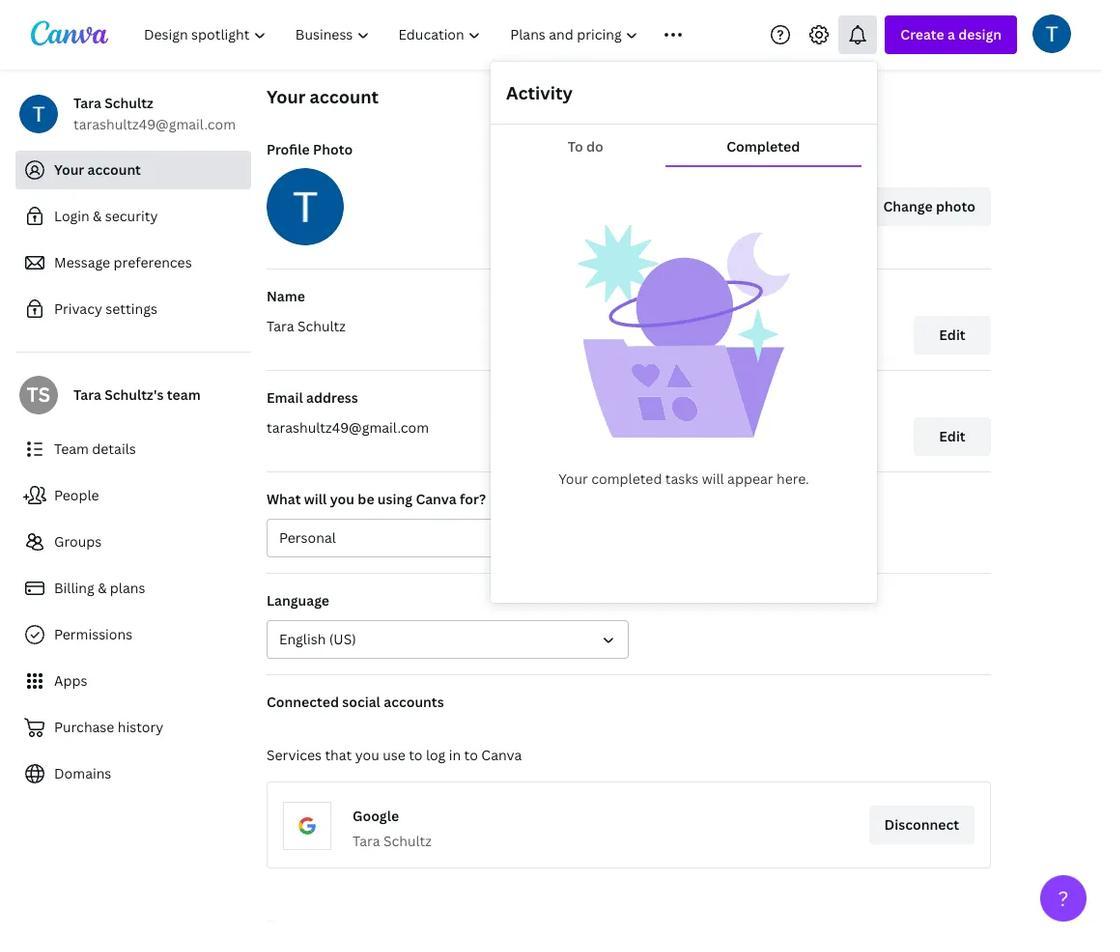 Task type: locate. For each thing, give the bounding box(es) containing it.
1 edit button from the top
[[914, 316, 991, 355]]

2 horizontal spatial schultz
[[383, 832, 432, 850]]

schultz down google on the bottom left of the page
[[383, 832, 432, 850]]

0 vertical spatial edit button
[[914, 316, 991, 355]]

schultz inside google tara schultz
[[383, 832, 432, 850]]

schultz for tara schultz tarashultz49@gmail.com
[[105, 94, 153, 112]]

& left the plans
[[98, 579, 107, 597]]

0 horizontal spatial your
[[54, 160, 84, 179]]

your up login
[[54, 160, 84, 179]]

team details link
[[15, 430, 251, 469]]

edit for tarashultz49@gmail.com
[[939, 427, 966, 445]]

tara down google on the bottom left of the page
[[353, 832, 380, 850]]

1 vertical spatial your
[[54, 160, 84, 179]]

0 vertical spatial edit
[[939, 326, 966, 344]]

to do button
[[506, 128, 665, 165]]

create a design
[[901, 25, 1002, 43]]

account up login & security at the left
[[87, 160, 141, 179]]

edit button for tarashultz49@gmail.com
[[914, 417, 991, 456]]

activity
[[506, 81, 573, 104]]

0 vertical spatial &
[[93, 207, 102, 225]]

0 vertical spatial you
[[330, 490, 355, 508]]

0 horizontal spatial your account
[[54, 160, 141, 179]]

your inside the your account link
[[54, 160, 84, 179]]

details
[[92, 440, 136, 458]]

canva left for?
[[416, 490, 457, 508]]

apps link
[[15, 662, 251, 700]]

tarashultz49@gmail.com up the your account link
[[73, 115, 236, 133]]

& for billing
[[98, 579, 107, 597]]

to left log
[[409, 746, 423, 764]]

2 to from the left
[[464, 746, 478, 764]]

tarashultz49@gmail.com down address
[[267, 418, 429, 437]]

tara schultz's team image
[[19, 376, 58, 414]]

tara up the your account link
[[73, 94, 101, 112]]

privacy
[[54, 299, 102, 318]]

tara schultz's team element
[[19, 376, 58, 414]]

0 vertical spatial your
[[267, 85, 306, 108]]

your account link
[[15, 151, 251, 189]]

1 vertical spatial edit button
[[914, 417, 991, 456]]

?
[[1058, 885, 1069, 912]]

will right what
[[304, 490, 327, 508]]

0 horizontal spatial to
[[409, 746, 423, 764]]

schultz inside tara schultz tarashultz49@gmail.com
[[105, 94, 153, 112]]

edit button
[[914, 316, 991, 355], [914, 417, 991, 456]]

social
[[342, 693, 381, 711]]

0 vertical spatial schultz
[[105, 94, 153, 112]]

people link
[[15, 476, 251, 515]]

1 vertical spatial account
[[87, 160, 141, 179]]

&
[[93, 207, 102, 225], [98, 579, 107, 597]]

1 horizontal spatial your
[[267, 85, 306, 108]]

your up 'profile'
[[267, 85, 306, 108]]

account up photo
[[310, 85, 379, 108]]

a
[[948, 25, 955, 43]]

you
[[330, 490, 355, 508], [355, 746, 379, 764]]

Personal button
[[267, 519, 629, 557]]

1 horizontal spatial will
[[702, 469, 724, 488]]

Language: English (US) button
[[267, 620, 629, 659]]

tara
[[73, 94, 101, 112], [267, 317, 294, 335], [73, 385, 101, 404], [353, 832, 380, 850]]

top level navigation element
[[131, 15, 707, 54], [131, 15, 707, 54]]

what will you be using canva for?
[[267, 490, 486, 508]]

you left be on the left of the page
[[330, 490, 355, 508]]

here.
[[777, 469, 809, 488]]

will
[[702, 469, 724, 488], [304, 490, 327, 508]]

1 horizontal spatial canva
[[481, 746, 522, 764]]

tara inside tara schultz tarashultz49@gmail.com
[[73, 94, 101, 112]]

to
[[409, 746, 423, 764], [464, 746, 478, 764]]

to right in
[[464, 746, 478, 764]]

schultz down name
[[297, 317, 346, 335]]

that
[[325, 746, 352, 764]]

1 vertical spatial schultz
[[297, 317, 346, 335]]

& for login
[[93, 207, 102, 225]]

0 horizontal spatial will
[[304, 490, 327, 508]]

schultz up the your account link
[[105, 94, 153, 112]]

photo
[[313, 140, 353, 158]]

1 vertical spatial &
[[98, 579, 107, 597]]

0 vertical spatial account
[[310, 85, 379, 108]]

a picture of a folder opening up to show a planet, moon and stars. image
[[578, 225, 790, 438]]

will right tasks
[[702, 469, 724, 488]]

tarashultz49@gmail.com
[[73, 115, 236, 133], [267, 418, 429, 437]]

message preferences
[[54, 253, 192, 271]]

schultz for tara schultz
[[297, 317, 346, 335]]

your account
[[267, 85, 379, 108], [54, 160, 141, 179]]

your account up photo
[[267, 85, 379, 108]]

1 vertical spatial edit
[[939, 427, 966, 445]]

1 vertical spatial tarashultz49@gmail.com
[[267, 418, 429, 437]]

use
[[383, 746, 405, 764]]

0 horizontal spatial canva
[[416, 490, 457, 508]]

apps
[[54, 671, 87, 690]]

tara left the schultz's on the left
[[73, 385, 101, 404]]

2 edit from the top
[[939, 427, 966, 445]]

people
[[54, 486, 99, 504]]

purchase history link
[[15, 708, 251, 747]]

1 horizontal spatial your account
[[267, 85, 379, 108]]

you left the use
[[355, 746, 379, 764]]

1 vertical spatial will
[[304, 490, 327, 508]]

0 horizontal spatial schultz
[[105, 94, 153, 112]]

disconnect
[[884, 815, 959, 834]]

login
[[54, 207, 90, 225]]

account
[[310, 85, 379, 108], [87, 160, 141, 179]]

0 vertical spatial tarashultz49@gmail.com
[[73, 115, 236, 133]]

tara schultz tarashultz49@gmail.com
[[73, 94, 236, 133]]

2 vertical spatial your
[[559, 469, 588, 488]]

2 edit button from the top
[[914, 417, 991, 456]]

what
[[267, 490, 301, 508]]

edit for tara schultz
[[939, 326, 966, 344]]

0 horizontal spatial tarashultz49@gmail.com
[[73, 115, 236, 133]]

login & security
[[54, 207, 158, 225]]

connected social accounts
[[267, 693, 444, 711]]

1 horizontal spatial account
[[310, 85, 379, 108]]

your account up login & security at the left
[[54, 160, 141, 179]]

canva right in
[[481, 746, 522, 764]]

your left 'completed'
[[559, 469, 588, 488]]

1 horizontal spatial to
[[464, 746, 478, 764]]

1 to from the left
[[409, 746, 423, 764]]

tara down name
[[267, 317, 294, 335]]

billing & plans
[[54, 579, 145, 597]]

2 vertical spatial schultz
[[383, 832, 432, 850]]

google
[[353, 807, 399, 825]]

team details
[[54, 440, 136, 458]]

schultz
[[105, 94, 153, 112], [297, 317, 346, 335], [383, 832, 432, 850]]

1 edit from the top
[[939, 326, 966, 344]]

tasks
[[665, 469, 699, 488]]

canva
[[416, 490, 457, 508], [481, 746, 522, 764]]

0 vertical spatial your account
[[267, 85, 379, 108]]

1 vertical spatial you
[[355, 746, 379, 764]]

your
[[267, 85, 306, 108], [54, 160, 84, 179], [559, 469, 588, 488]]

to
[[568, 137, 583, 156]]

your completed tasks will appear here.
[[559, 469, 809, 488]]

0 horizontal spatial account
[[87, 160, 141, 179]]

log
[[426, 746, 446, 764]]

0 vertical spatial canva
[[416, 490, 457, 508]]

& right login
[[93, 207, 102, 225]]

change
[[883, 197, 933, 215]]

message
[[54, 253, 110, 271]]

1 horizontal spatial schultz
[[297, 317, 346, 335]]



Task type: vqa. For each thing, say whether or not it's contained in the screenshot.
the bottommost EDIT
yes



Task type: describe. For each thing, give the bounding box(es) containing it.
completed
[[591, 469, 662, 488]]

0 vertical spatial will
[[702, 469, 724, 488]]

history
[[118, 718, 164, 736]]

english
[[279, 630, 326, 648]]

you for will
[[330, 490, 355, 508]]

edit button for tara schultz
[[914, 316, 991, 355]]

design
[[959, 25, 1002, 43]]

disconnect button
[[869, 806, 975, 844]]

1 vertical spatial your account
[[54, 160, 141, 179]]

accounts
[[384, 693, 444, 711]]

services
[[267, 746, 322, 764]]

in
[[449, 746, 461, 764]]

domains
[[54, 764, 111, 782]]

for?
[[460, 490, 486, 508]]

to do
[[568, 137, 604, 156]]

domains link
[[15, 754, 251, 793]]

create a design button
[[885, 15, 1017, 54]]

personal
[[279, 528, 336, 547]]

permissions
[[54, 625, 133, 643]]

plans
[[110, 579, 145, 597]]

change photo button
[[868, 187, 991, 226]]

1 horizontal spatial tarashultz49@gmail.com
[[267, 418, 429, 437]]

privacy settings link
[[15, 290, 251, 328]]

billing
[[54, 579, 94, 597]]

tara schultz image
[[1033, 14, 1071, 53]]

? button
[[1040, 875, 1087, 922]]

account inside the your account link
[[87, 160, 141, 179]]

language
[[267, 591, 329, 610]]

change photo
[[883, 197, 976, 215]]

schultz's
[[105, 385, 164, 404]]

purchase
[[54, 718, 114, 736]]

purchase history
[[54, 718, 164, 736]]

(us)
[[329, 630, 356, 648]]

tara schultz
[[267, 317, 346, 335]]

english (us)
[[279, 630, 356, 648]]

profile photo
[[267, 140, 353, 158]]

email address
[[267, 388, 358, 407]]

settings
[[106, 299, 157, 318]]

groups link
[[15, 523, 251, 561]]

login & security link
[[15, 197, 251, 236]]

billing & plans link
[[15, 569, 251, 608]]

be
[[358, 490, 374, 508]]

profile
[[267, 140, 310, 158]]

privacy settings
[[54, 299, 157, 318]]

completed
[[727, 137, 800, 156]]

google tara schultz
[[353, 807, 432, 850]]

message preferences link
[[15, 243, 251, 282]]

tara for tara schultz tarashultz49@gmail.com
[[73, 94, 101, 112]]

appear
[[727, 469, 773, 488]]

preferences
[[114, 253, 192, 271]]

you for that
[[355, 746, 379, 764]]

create
[[901, 25, 944, 43]]

name
[[267, 287, 305, 305]]

1 vertical spatial canva
[[481, 746, 522, 764]]

do
[[586, 137, 604, 156]]

team
[[54, 440, 89, 458]]

team
[[167, 385, 201, 404]]

photo
[[936, 197, 976, 215]]

permissions link
[[15, 615, 251, 654]]

address
[[306, 388, 358, 407]]

connected
[[267, 693, 339, 711]]

services that you use to log in to canva
[[267, 746, 522, 764]]

using
[[378, 490, 413, 508]]

2 horizontal spatial your
[[559, 469, 588, 488]]

security
[[105, 207, 158, 225]]

completed button
[[665, 128, 862, 165]]

tara for tara schultz
[[267, 317, 294, 335]]

tara for tara schultz's team
[[73, 385, 101, 404]]

tara schultz's team
[[73, 385, 201, 404]]

tara inside google tara schultz
[[353, 832, 380, 850]]

email
[[267, 388, 303, 407]]

groups
[[54, 532, 102, 551]]



